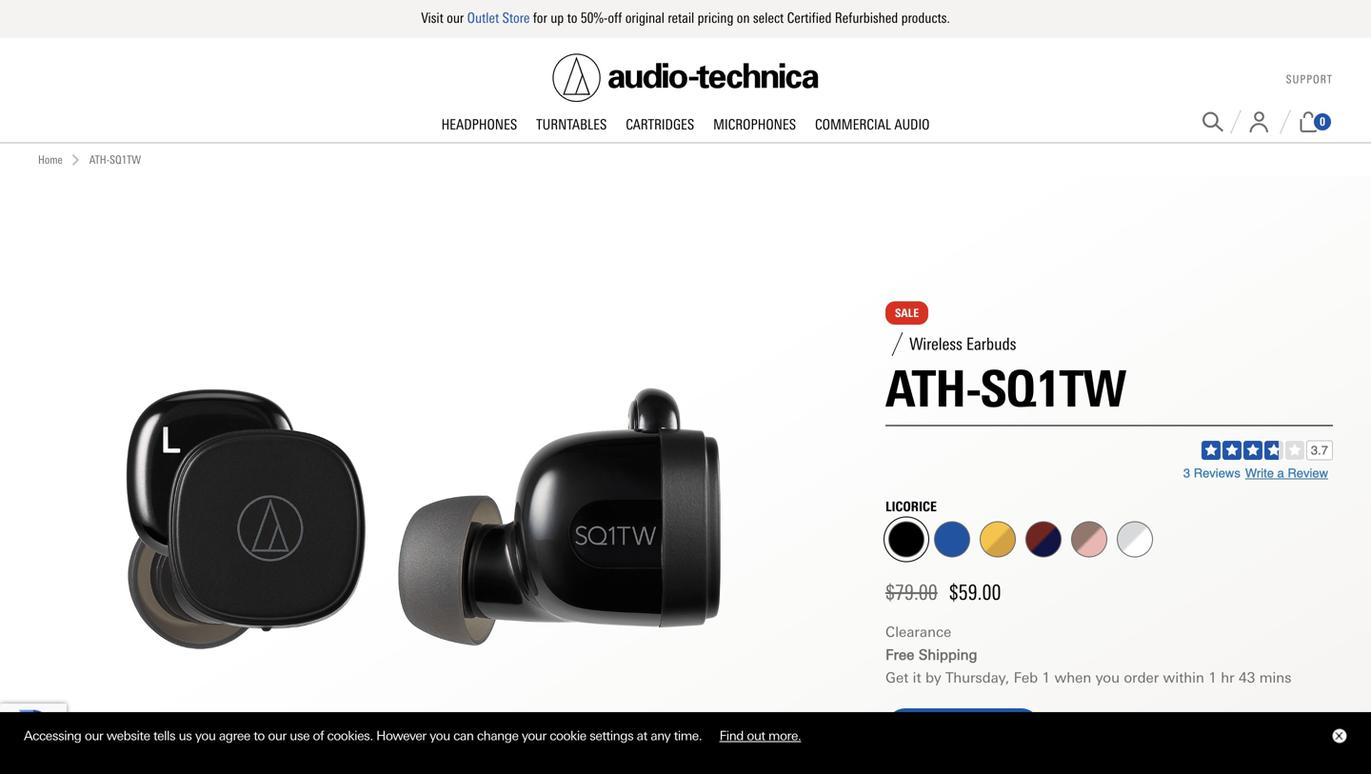 Task type: describe. For each thing, give the bounding box(es) containing it.
support link
[[1287, 73, 1334, 86]]

cartridges
[[626, 116, 695, 133]]

accessing our website tells us you agree to our use of cookies. however you can change your cookie settings at any time.
[[24, 729, 706, 744]]

0 vertical spatial to
[[567, 10, 578, 27]]

feb
[[1014, 670, 1039, 687]]

on
[[737, 10, 750, 27]]

headphones
[[442, 116, 517, 133]]

sale
[[896, 306, 920, 320]]

your
[[522, 729, 547, 744]]

hr
[[1222, 670, 1235, 687]]

rated 3.7 out of 5 stars image
[[1202, 441, 1334, 461]]

commercial audio link
[[806, 116, 940, 135]]

write a review link
[[1246, 466, 1329, 481]]

wireless
[[910, 334, 963, 354]]

0 horizontal spatial you
[[195, 729, 216, 744]]

any
[[651, 729, 671, 744]]

refurbished
[[835, 10, 899, 27]]

a
[[1278, 466, 1285, 481]]

accessing
[[24, 729, 81, 744]]

43
[[1239, 670, 1256, 687]]

ath sq1tw image
[[75, 177, 773, 775]]

when
[[1055, 670, 1092, 687]]

$59.00
[[950, 581, 1002, 606]]

0 vertical spatial divider line image
[[1231, 110, 1242, 134]]

agree
[[219, 729, 250, 744]]

outlet
[[467, 10, 499, 27]]

breadcrumbs image
[[70, 154, 82, 166]]

3
[[1184, 466, 1191, 481]]

home
[[38, 153, 63, 167]]

find
[[720, 729, 744, 744]]

products.
[[902, 10, 951, 27]]

store
[[503, 10, 530, 27]]

licorice
[[886, 499, 937, 515]]

can
[[454, 729, 474, 744]]

change
[[477, 729, 519, 744]]

out
[[747, 729, 766, 744]]

0 vertical spatial ath-
[[89, 153, 110, 167]]

1 vertical spatial ath-
[[886, 359, 981, 419]]

tells
[[153, 729, 175, 744]]

divider line image
[[1281, 110, 1292, 134]]

commercial
[[816, 116, 892, 133]]

home link
[[38, 151, 63, 169]]

cross image
[[1336, 733, 1343, 740]]

50%-
[[581, 10, 608, 27]]

0 horizontal spatial divider line image
[[886, 332, 910, 356]]

within
[[1164, 670, 1205, 687]]

support
[[1287, 73, 1334, 86]]

get
[[886, 670, 909, 687]]

select
[[754, 10, 784, 27]]

order
[[1125, 670, 1160, 687]]

us
[[179, 729, 192, 744]]

reviews
[[1194, 466, 1241, 481]]

cartridges link
[[617, 116, 704, 135]]

review
[[1288, 466, 1329, 481]]

0 horizontal spatial to
[[254, 729, 265, 744]]

for
[[533, 10, 548, 27]]

3 reviews write a review
[[1184, 466, 1329, 481]]

clearance free shipping get it by thursday, feb 1 when you order within 1 hr 43 mins
[[886, 624, 1293, 687]]

time.
[[674, 729, 702, 744]]

2 1 from the left
[[1209, 670, 1218, 687]]

store logo image
[[553, 53, 819, 102]]

find out more.
[[720, 729, 802, 744]]

3 reviews link
[[1184, 466, 1241, 481]]

website
[[106, 729, 150, 744]]

our for visit
[[447, 10, 464, 27]]

clearance
[[886, 624, 952, 641]]

cookies.
[[327, 729, 373, 744]]

of
[[313, 729, 324, 744]]



Task type: locate. For each thing, give the bounding box(es) containing it.
microphones link
[[704, 116, 806, 135]]

you left "can"
[[430, 729, 450, 744]]

0 horizontal spatial ath-sq1tw
[[89, 153, 141, 167]]

our right visit
[[447, 10, 464, 27]]

None submit
[[886, 709, 1042, 749]]

0 horizontal spatial our
[[85, 729, 103, 744]]

audio
[[895, 116, 930, 133]]

3.7
[[1312, 444, 1329, 458]]

0 horizontal spatial 1
[[1043, 670, 1051, 687]]

magnifying glass image
[[1203, 111, 1224, 132]]

turntables link
[[527, 116, 617, 135]]

1 vertical spatial to
[[254, 729, 265, 744]]

certified
[[788, 10, 832, 27]]

free
[[886, 647, 915, 664]]

original
[[626, 10, 665, 27]]

use
[[290, 729, 310, 744]]

you right us
[[195, 729, 216, 744]]

visit
[[421, 10, 444, 27]]

wireless earbuds
[[910, 334, 1017, 354]]

0
[[1321, 115, 1326, 129]]

settings
[[590, 729, 634, 744]]

up
[[551, 10, 564, 27]]

1 vertical spatial ath-sq1tw
[[886, 359, 1127, 419]]

1 horizontal spatial 1
[[1209, 670, 1218, 687]]

pricing
[[698, 10, 734, 27]]

ath- down wireless
[[886, 359, 981, 419]]

ath-sq1tw down earbuds
[[886, 359, 1127, 419]]

2 horizontal spatial our
[[447, 10, 464, 27]]

0 vertical spatial sq1tw
[[110, 153, 141, 167]]

divider line image down sale at right top
[[886, 332, 910, 356]]

our left use
[[268, 729, 287, 744]]

1 horizontal spatial our
[[268, 729, 287, 744]]

1 horizontal spatial sq1tw
[[981, 359, 1127, 419]]

write
[[1246, 466, 1275, 481]]

basket image
[[1299, 111, 1321, 132]]

more.
[[769, 729, 802, 744]]

it
[[913, 670, 922, 687]]

outlet store link
[[467, 10, 530, 27]]

to right agree
[[254, 729, 265, 744]]

visit our outlet store for up to 50%-off original retail pricing on select certified refurbished products.
[[421, 10, 951, 27]]

divider line image
[[1231, 110, 1242, 134], [886, 332, 910, 356]]

2 horizontal spatial you
[[1096, 670, 1120, 687]]

you left 'order'
[[1096, 670, 1120, 687]]

shipping
[[919, 647, 978, 664]]

1 vertical spatial sq1tw
[[981, 359, 1127, 419]]

0 link
[[1299, 111, 1334, 132]]

you
[[1096, 670, 1120, 687], [195, 729, 216, 744], [430, 729, 450, 744]]

sq1tw right breadcrumbs icon
[[110, 153, 141, 167]]

commercial audio
[[816, 116, 930, 133]]

to right up
[[567, 10, 578, 27]]

ath-
[[89, 153, 110, 167], [886, 359, 981, 419]]

to
[[567, 10, 578, 27], [254, 729, 265, 744]]

0 vertical spatial ath-sq1tw
[[89, 153, 141, 167]]

ath- right breadcrumbs icon
[[89, 153, 110, 167]]

1 left hr
[[1209, 670, 1218, 687]]

however
[[376, 729, 427, 744]]

1 horizontal spatial divider line image
[[1231, 110, 1242, 134]]

1 right feb
[[1043, 670, 1051, 687]]

retail
[[668, 10, 695, 27]]

at
[[637, 729, 648, 744]]

1 1 from the left
[[1043, 670, 1051, 687]]

sq1tw down earbuds
[[981, 359, 1127, 419]]

find out more. link
[[706, 722, 816, 751]]

$79.00
[[886, 581, 938, 606]]

our for accessing
[[85, 729, 103, 744]]

0 horizontal spatial sq1tw
[[110, 153, 141, 167]]

our left website
[[85, 729, 103, 744]]

sq1tw
[[110, 153, 141, 167], [981, 359, 1127, 419]]

earbuds
[[967, 334, 1017, 354]]

1 horizontal spatial ath-sq1tw
[[886, 359, 1127, 419]]

off
[[608, 10, 622, 27]]

ath-sq1tw right breadcrumbs icon
[[89, 153, 141, 167]]

divider line image right magnifying glass image
[[1231, 110, 1242, 134]]

thursday,
[[946, 670, 1010, 687]]

0 horizontal spatial ath-
[[89, 153, 110, 167]]

1 vertical spatial divider line image
[[886, 332, 910, 356]]

1
[[1043, 670, 1051, 687], [1209, 670, 1218, 687]]

cookie
[[550, 729, 587, 744]]

1 horizontal spatial you
[[430, 729, 450, 744]]

1 horizontal spatial to
[[567, 10, 578, 27]]

ath-sq1tw
[[89, 153, 141, 167], [886, 359, 1127, 419]]

mins
[[1260, 670, 1293, 687]]

you inside clearance free shipping get it by thursday, feb 1 when you order within 1 hr 43 mins
[[1096, 670, 1120, 687]]

by
[[926, 670, 942, 687]]

turntables
[[537, 116, 607, 133]]

microphones
[[714, 116, 796, 133]]

our
[[447, 10, 464, 27], [85, 729, 103, 744], [268, 729, 287, 744]]

1 horizontal spatial ath-
[[886, 359, 981, 419]]

headphones link
[[432, 116, 527, 135]]



Task type: vqa. For each thing, say whether or not it's contained in the screenshot.
ARROW UP Icon
no



